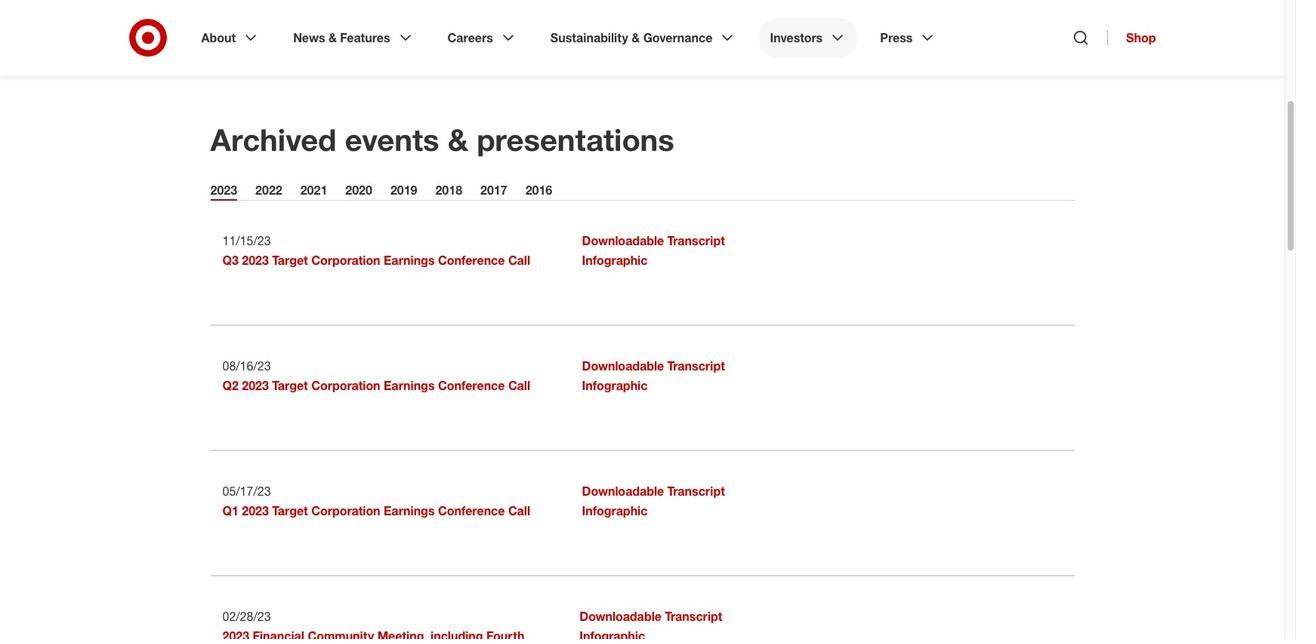 Task type: vqa. For each thing, say whether or not it's contained in the screenshot.
Sep 21, 2023
no



Task type: describe. For each thing, give the bounding box(es) containing it.
2021
[[300, 183, 327, 198]]

careers
[[448, 30, 493, 45]]

downloadable transcript link for 08/16/23 q2 2023 target corporation earnings conference call
[[582, 359, 725, 374]]

2018 link
[[435, 183, 462, 201]]

about link
[[191, 18, 271, 57]]

shop link
[[1107, 30, 1156, 45]]

target for 05/17/23
[[272, 504, 308, 519]]

2022
[[255, 183, 282, 198]]

08/16/23 q2 2023 target corporation earnings conference call
[[222, 359, 530, 394]]

events
[[345, 122, 439, 158]]

2023 for 11/15/23
[[242, 253, 269, 268]]

about
[[201, 30, 236, 45]]

conference for q3 2023 target corporation earnings conference call
[[438, 253, 505, 268]]

target for 08/16/23
[[272, 378, 308, 394]]

earnings for q1 2023 target corporation earnings conference call
[[384, 504, 435, 519]]

sustainability & governance
[[551, 30, 713, 45]]

infographic for 08/16/23 q2 2023 target corporation earnings conference call
[[582, 378, 648, 394]]

archived events & presentations tab list
[[210, 183, 1075, 201]]

sustainability
[[551, 30, 628, 45]]

2016
[[525, 183, 552, 198]]

2020 link
[[345, 183, 372, 201]]

governance
[[643, 30, 713, 45]]

transcript for 08/16/23 q2 2023 target corporation earnings conference call
[[667, 359, 725, 374]]

infographic link for q3 2023 target corporation earnings conference call
[[582, 253, 648, 268]]

call for 11/15/23 q3 2023 target corporation earnings conference call
[[508, 253, 530, 268]]

2023 link
[[210, 183, 237, 201]]

2020
[[345, 183, 372, 198]]

call for 08/16/23 q2 2023 target corporation earnings conference call
[[508, 378, 530, 394]]

downloadable transcript link for 11/15/23 q3 2023 target corporation earnings conference call
[[582, 233, 725, 249]]

11/15/23 q3 2023 target corporation earnings conference call
[[222, 233, 530, 268]]

downloadable transcript
[[580, 610, 723, 625]]

05/17/23
[[222, 484, 271, 499]]

transcript for 11/15/23 q3 2023 target corporation earnings conference call
[[667, 233, 725, 249]]

downloadable for 05/17/23 q1 2023 target corporation earnings conference call
[[582, 484, 664, 499]]

news & features link
[[283, 18, 425, 57]]

& for news
[[329, 30, 337, 45]]

corporation for 11/15/23
[[311, 253, 380, 268]]

downloadable transcript infographic for q3 2023 target corporation earnings conference call
[[582, 233, 725, 268]]

& for sustainability
[[632, 30, 640, 45]]

02/28/23
[[222, 610, 271, 625]]

2017
[[480, 183, 507, 198]]

earnings for q3 2023 target corporation earnings conference call
[[384, 253, 435, 268]]

q1
[[222, 504, 239, 519]]

2023 for 08/16/23
[[242, 378, 269, 394]]

press
[[880, 30, 913, 45]]

press link
[[870, 18, 948, 57]]

news & features
[[293, 30, 390, 45]]

conference for q2 2023 target corporation earnings conference call
[[438, 378, 505, 394]]

infographic link for q1 2023 target corporation earnings conference call
[[582, 504, 648, 519]]

investors
[[770, 30, 823, 45]]

1 horizontal spatial &
[[448, 122, 468, 158]]

q1 2023 target corporation earnings conference call link
[[222, 504, 530, 519]]

downloadable transcript infographic for q1 2023 target corporation earnings conference call
[[582, 484, 725, 519]]

2019
[[390, 183, 417, 198]]

investors link
[[759, 18, 858, 57]]

2023 inside archived events & presentations tab list
[[210, 183, 237, 198]]



Task type: locate. For each thing, give the bounding box(es) containing it.
features
[[340, 30, 390, 45]]

0 vertical spatial infographic link
[[582, 253, 648, 268]]

downloadable
[[582, 233, 664, 249], [582, 359, 664, 374], [582, 484, 664, 499], [580, 610, 662, 625]]

2021 link
[[300, 183, 327, 201]]

0 horizontal spatial &
[[329, 30, 337, 45]]

infographic
[[582, 253, 648, 268], [582, 378, 648, 394], [582, 504, 648, 519]]

call inside 05/17/23 q1 2023 target corporation earnings conference call
[[508, 504, 530, 519]]

2016 link
[[525, 183, 552, 201]]

conference inside 08/16/23 q2 2023 target corporation earnings conference call
[[438, 378, 505, 394]]

conference inside 05/17/23 q1 2023 target corporation earnings conference call
[[438, 504, 505, 519]]

target inside 05/17/23 q1 2023 target corporation earnings conference call
[[272, 504, 308, 519]]

2 infographic link from the top
[[582, 378, 648, 394]]

0 vertical spatial infographic
[[582, 253, 648, 268]]

presentations
[[477, 122, 674, 158]]

infographic link for q2 2023 target corporation earnings conference call
[[582, 378, 648, 394]]

1 vertical spatial corporation
[[311, 378, 380, 394]]

1 infographic from the top
[[582, 253, 648, 268]]

& left 'governance' at the top of page
[[632, 30, 640, 45]]

1 downloadable transcript infographic from the top
[[582, 233, 725, 268]]

conference for q1 2023 target corporation earnings conference call
[[438, 504, 505, 519]]

1 vertical spatial infographic
[[582, 378, 648, 394]]

0 vertical spatial corporation
[[311, 253, 380, 268]]

2023 down 05/17/23 at the left bottom
[[242, 504, 269, 519]]

earnings
[[384, 253, 435, 268], [384, 378, 435, 394], [384, 504, 435, 519]]

infographic for 05/17/23 q1 2023 target corporation earnings conference call
[[582, 504, 648, 519]]

2 vertical spatial conference
[[438, 504, 505, 519]]

& right news
[[329, 30, 337, 45]]

corporation for 05/17/23
[[311, 504, 380, 519]]

earnings inside 05/17/23 q1 2023 target corporation earnings conference call
[[384, 504, 435, 519]]

q2
[[222, 378, 239, 394]]

1 corporation from the top
[[311, 253, 380, 268]]

3 infographic link from the top
[[582, 504, 648, 519]]

target right 'q2'
[[272, 378, 308, 394]]

2023
[[210, 183, 237, 198], [242, 253, 269, 268], [242, 378, 269, 394], [242, 504, 269, 519]]

transcript
[[667, 233, 725, 249], [667, 359, 725, 374], [667, 484, 725, 499], [665, 610, 723, 625]]

1 vertical spatial target
[[272, 378, 308, 394]]

2 vertical spatial earnings
[[384, 504, 435, 519]]

1 vertical spatial earnings
[[384, 378, 435, 394]]

call for 05/17/23 q1 2023 target corporation earnings conference call
[[508, 504, 530, 519]]

08/16/23
[[222, 359, 271, 374]]

3 call from the top
[[508, 504, 530, 519]]

3 infographic from the top
[[582, 504, 648, 519]]

archived events & presentations
[[210, 122, 674, 158]]

0 vertical spatial earnings
[[384, 253, 435, 268]]

2019 link
[[390, 183, 417, 201]]

corporation
[[311, 253, 380, 268], [311, 378, 380, 394], [311, 504, 380, 519]]

corporation inside 08/16/23 q2 2023 target corporation earnings conference call
[[311, 378, 380, 394]]

downloadable for 08/16/23 q2 2023 target corporation earnings conference call
[[582, 359, 664, 374]]

2022 link
[[255, 183, 282, 201]]

0 vertical spatial conference
[[438, 253, 505, 268]]

1 earnings from the top
[[384, 253, 435, 268]]

2017 link
[[480, 183, 507, 201]]

1 vertical spatial downloadable transcript infographic
[[582, 359, 725, 394]]

2 vertical spatial target
[[272, 504, 308, 519]]

2 horizontal spatial &
[[632, 30, 640, 45]]

target inside 11/15/23 q3 2023 target corporation earnings conference call
[[272, 253, 308, 268]]

news
[[293, 30, 325, 45]]

earnings inside 11/15/23 q3 2023 target corporation earnings conference call
[[384, 253, 435, 268]]

target
[[272, 253, 308, 268], [272, 378, 308, 394], [272, 504, 308, 519]]

corporation inside 05/17/23 q1 2023 target corporation earnings conference call
[[311, 504, 380, 519]]

1 target from the top
[[272, 253, 308, 268]]

2023 down '11/15/23'
[[242, 253, 269, 268]]

archived
[[210, 122, 337, 158]]

2023 down 08/16/23
[[242, 378, 269, 394]]

2 infographic from the top
[[582, 378, 648, 394]]

& up 2018
[[448, 122, 468, 158]]

2 conference from the top
[[438, 378, 505, 394]]

3 downloadable transcript infographic from the top
[[582, 484, 725, 519]]

call
[[508, 253, 530, 268], [508, 378, 530, 394], [508, 504, 530, 519]]

target for 11/15/23
[[272, 253, 308, 268]]

infographic link
[[582, 253, 648, 268], [582, 378, 648, 394], [582, 504, 648, 519]]

2 vertical spatial corporation
[[311, 504, 380, 519]]

conference inside 11/15/23 q3 2023 target corporation earnings conference call
[[438, 253, 505, 268]]

2 earnings from the top
[[384, 378, 435, 394]]

1 vertical spatial infographic link
[[582, 378, 648, 394]]

2 corporation from the top
[[311, 378, 380, 394]]

target inside 08/16/23 q2 2023 target corporation earnings conference call
[[272, 378, 308, 394]]

0 vertical spatial target
[[272, 253, 308, 268]]

3 corporation from the top
[[311, 504, 380, 519]]

call inside 08/16/23 q2 2023 target corporation earnings conference call
[[508, 378, 530, 394]]

target right q3
[[272, 253, 308, 268]]

&
[[329, 30, 337, 45], [632, 30, 640, 45], [448, 122, 468, 158]]

q3 2023 target corporation earnings conference call link
[[222, 253, 530, 268]]

careers link
[[437, 18, 528, 57]]

2 vertical spatial infographic link
[[582, 504, 648, 519]]

2023 inside 08/16/23 q2 2023 target corporation earnings conference call
[[242, 378, 269, 394]]

downloadable transcript link
[[582, 233, 725, 249], [582, 359, 725, 374], [582, 484, 725, 499], [580, 610, 723, 625]]

2 vertical spatial downloadable transcript infographic
[[582, 484, 725, 519]]

downloadable transcript infographic
[[582, 233, 725, 268], [582, 359, 725, 394], [582, 484, 725, 519]]

corporation inside 11/15/23 q3 2023 target corporation earnings conference call
[[311, 253, 380, 268]]

05/17/23 q1 2023 target corporation earnings conference call
[[222, 484, 530, 519]]

q3
[[222, 253, 239, 268]]

2 vertical spatial infographic
[[582, 504, 648, 519]]

target right q1
[[272, 504, 308, 519]]

conference
[[438, 253, 505, 268], [438, 378, 505, 394], [438, 504, 505, 519]]

3 earnings from the top
[[384, 504, 435, 519]]

2018
[[435, 183, 462, 198]]

transcript for 05/17/23 q1 2023 target corporation earnings conference call
[[667, 484, 725, 499]]

2023 inside 11/15/23 q3 2023 target corporation earnings conference call
[[242, 253, 269, 268]]

3 target from the top
[[272, 504, 308, 519]]

downloadable for 11/15/23 q3 2023 target corporation earnings conference call
[[582, 233, 664, 249]]

1 vertical spatial call
[[508, 378, 530, 394]]

infographic for 11/15/23 q3 2023 target corporation earnings conference call
[[582, 253, 648, 268]]

downloadable transcript infographic for q2 2023 target corporation earnings conference call
[[582, 359, 725, 394]]

0 vertical spatial downloadable transcript infographic
[[582, 233, 725, 268]]

1 conference from the top
[[438, 253, 505, 268]]

1 vertical spatial conference
[[438, 378, 505, 394]]

call inside 11/15/23 q3 2023 target corporation earnings conference call
[[508, 253, 530, 268]]

2023 left 2022 at the left top of page
[[210, 183, 237, 198]]

1 infographic link from the top
[[582, 253, 648, 268]]

1 call from the top
[[508, 253, 530, 268]]

2023 inside 05/17/23 q1 2023 target corporation earnings conference call
[[242, 504, 269, 519]]

11/15/23
[[222, 233, 271, 249]]

earnings for q2 2023 target corporation earnings conference call
[[384, 378, 435, 394]]

2 downloadable transcript infographic from the top
[[582, 359, 725, 394]]

2023 for 05/17/23
[[242, 504, 269, 519]]

2 vertical spatial call
[[508, 504, 530, 519]]

q2 2023 target corporation earnings conference call link
[[222, 378, 530, 394]]

2 target from the top
[[272, 378, 308, 394]]

shop
[[1126, 30, 1156, 45]]

downloadable transcript link for 05/17/23 q1 2023 target corporation earnings conference call
[[582, 484, 725, 499]]

earnings inside 08/16/23 q2 2023 target corporation earnings conference call
[[384, 378, 435, 394]]

corporation for 08/16/23
[[311, 378, 380, 394]]

sustainability & governance link
[[540, 18, 747, 57]]

3 conference from the top
[[438, 504, 505, 519]]

2 call from the top
[[508, 378, 530, 394]]

0 vertical spatial call
[[508, 253, 530, 268]]



